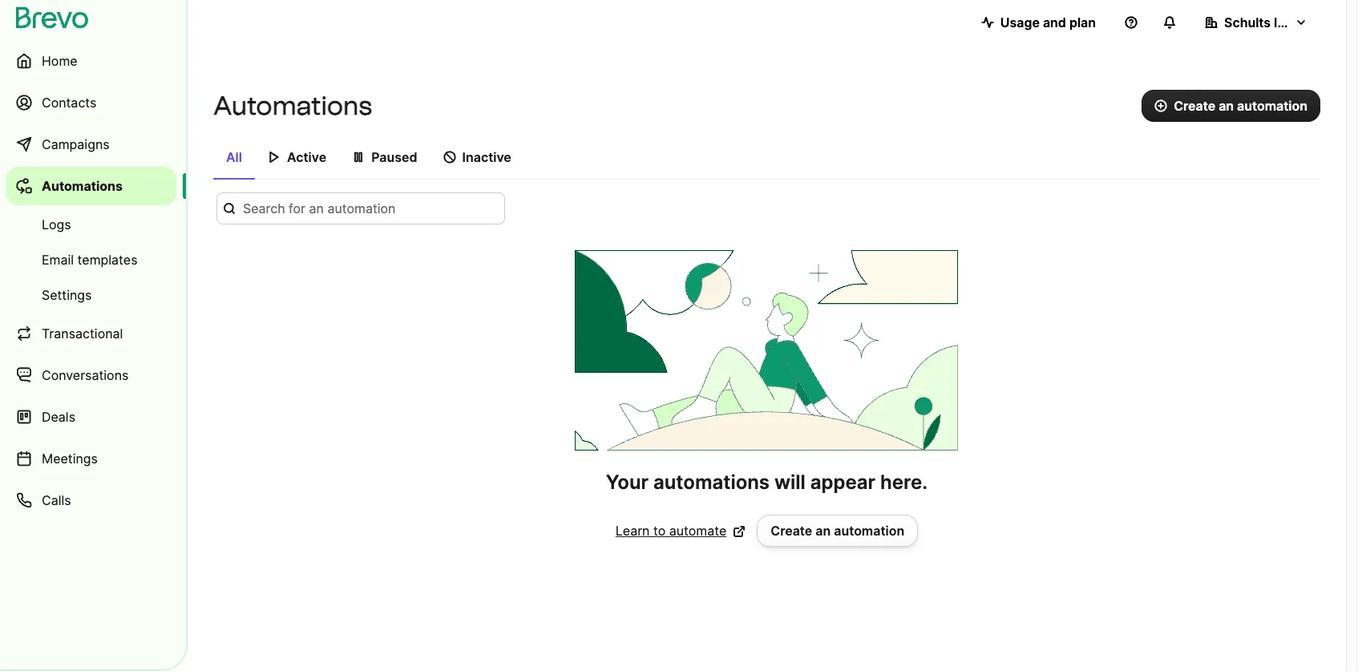 Task type: describe. For each thing, give the bounding box(es) containing it.
contacts link
[[6, 83, 176, 122]]

0 vertical spatial an
[[1219, 98, 1234, 114]]

1 horizontal spatial automations
[[213, 91, 372, 121]]

logs link
[[6, 209, 176, 241]]

usage and plan button
[[969, 6, 1109, 38]]

to
[[654, 523, 666, 539]]

your automations will appear here. tab panel
[[213, 192, 1321, 547]]

usage and plan
[[1001, 14, 1096, 30]]

deals
[[42, 409, 75, 425]]

an inside the your automations will appear here. tab panel
[[816, 523, 831, 539]]

automate
[[670, 523, 727, 539]]

and
[[1043, 14, 1067, 30]]

conversations
[[42, 367, 129, 383]]

campaigns link
[[6, 125, 176, 164]]

1 horizontal spatial create an automation button
[[1142, 90, 1321, 122]]

email
[[42, 252, 74, 268]]

transactional
[[42, 326, 123, 342]]

inc
[[1275, 14, 1293, 30]]

automations
[[654, 471, 770, 494]]

workflow-list-search-input search field
[[217, 192, 505, 225]]

schults inc button
[[1193, 6, 1321, 38]]

plan
[[1070, 14, 1096, 30]]

deals link
[[6, 398, 176, 436]]

templates
[[77, 252, 138, 268]]

meetings link
[[6, 440, 176, 478]]

create an automation for create an automation button inside the your automations will appear here. tab panel
[[771, 523, 905, 539]]

create inside the your automations will appear here. tab panel
[[771, 523, 813, 539]]

here.
[[881, 471, 928, 494]]

email templates
[[42, 252, 138, 268]]

learn to automate
[[616, 523, 727, 539]]

paused link
[[339, 141, 430, 178]]

learn
[[616, 523, 650, 539]]

all
[[226, 149, 242, 165]]

schults inc
[[1225, 14, 1293, 30]]

usage
[[1001, 14, 1040, 30]]

dxrbf image for paused
[[352, 151, 365, 164]]

home
[[42, 53, 77, 69]]

calls link
[[6, 481, 176, 520]]

appear
[[811, 471, 876, 494]]

inactive
[[462, 149, 512, 165]]

1 vertical spatial automations
[[42, 178, 123, 194]]

create an automation for create an automation button to the right
[[1174, 98, 1308, 114]]



Task type: locate. For each thing, give the bounding box(es) containing it.
0 horizontal spatial automations
[[42, 178, 123, 194]]

dxrbf image inside active link
[[268, 151, 281, 164]]

dxrbf image inside paused link
[[352, 151, 365, 164]]

automations up active
[[213, 91, 372, 121]]

your
[[606, 471, 649, 494]]

create
[[1174, 98, 1216, 114], [771, 523, 813, 539]]

email templates link
[[6, 244, 176, 276]]

1 vertical spatial an
[[816, 523, 831, 539]]

0 horizontal spatial create an automation
[[771, 523, 905, 539]]

contacts
[[42, 95, 97, 111]]

1 vertical spatial create an automation
[[771, 523, 905, 539]]

tab list
[[213, 141, 1321, 180]]

0 horizontal spatial create
[[771, 523, 813, 539]]

an
[[1219, 98, 1234, 114], [816, 523, 831, 539]]

2 dxrbf image from the left
[[352, 151, 365, 164]]

all link
[[213, 141, 255, 180]]

tab list containing all
[[213, 141, 1321, 180]]

dxrbf image
[[268, 151, 281, 164], [352, 151, 365, 164]]

dxrbf image left paused
[[352, 151, 365, 164]]

automations up the logs link
[[42, 178, 123, 194]]

automations link
[[6, 167, 176, 205]]

automation inside tab panel
[[834, 523, 905, 539]]

1 horizontal spatial create
[[1174, 98, 1216, 114]]

campaigns
[[42, 136, 110, 152]]

automation
[[1238, 98, 1308, 114], [834, 523, 905, 539]]

inactive link
[[430, 141, 524, 178]]

create an automation inside the your automations will appear here. tab panel
[[771, 523, 905, 539]]

1 dxrbf image from the left
[[268, 151, 281, 164]]

0 vertical spatial create
[[1174, 98, 1216, 114]]

learn to automate link
[[616, 521, 746, 541]]

0 vertical spatial automations
[[213, 91, 372, 121]]

active link
[[255, 141, 339, 178]]

settings link
[[6, 279, 176, 311]]

0 vertical spatial automation
[[1238, 98, 1308, 114]]

0 horizontal spatial create an automation button
[[757, 515, 919, 547]]

0 horizontal spatial an
[[816, 523, 831, 539]]

settings
[[42, 287, 92, 303]]

1 vertical spatial create an automation button
[[757, 515, 919, 547]]

create an automation button inside the your automations will appear here. tab panel
[[757, 515, 919, 547]]

1 horizontal spatial dxrbf image
[[352, 151, 365, 164]]

automations
[[213, 91, 372, 121], [42, 178, 123, 194]]

paused
[[371, 149, 418, 165]]

will
[[775, 471, 806, 494]]

create an automation button
[[1142, 90, 1321, 122], [757, 515, 919, 547]]

your automations will appear here.
[[606, 471, 928, 494]]

create an automation
[[1174, 98, 1308, 114], [771, 523, 905, 539]]

1 horizontal spatial automation
[[1238, 98, 1308, 114]]

transactional link
[[6, 314, 176, 353]]

dxrbf image for active
[[268, 151, 281, 164]]

logs
[[42, 217, 71, 233]]

1 vertical spatial create
[[771, 523, 813, 539]]

meetings
[[42, 451, 98, 467]]

dxrbf image left active
[[268, 151, 281, 164]]

1 horizontal spatial create an automation
[[1174, 98, 1308, 114]]

home link
[[6, 42, 176, 80]]

0 vertical spatial create an automation
[[1174, 98, 1308, 114]]

calls
[[42, 492, 71, 509]]

0 vertical spatial create an automation button
[[1142, 90, 1321, 122]]

1 horizontal spatial an
[[1219, 98, 1234, 114]]

1 vertical spatial automation
[[834, 523, 905, 539]]

conversations link
[[6, 356, 176, 395]]

active
[[287, 149, 327, 165]]

0 horizontal spatial dxrbf image
[[268, 151, 281, 164]]

dxrbf image
[[443, 151, 456, 164]]

0 horizontal spatial automation
[[834, 523, 905, 539]]

schults
[[1225, 14, 1271, 30]]



Task type: vqa. For each thing, say whether or not it's contained in the screenshot.
The Member Of A List
no



